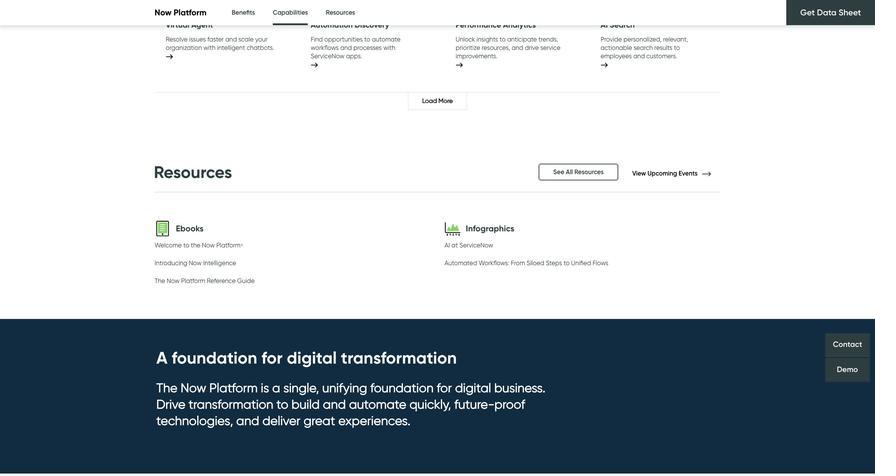Task type: describe. For each thing, give the bounding box(es) containing it.
drive
[[156, 397, 186, 412]]

unified
[[571, 260, 591, 267]]

to inside automated workflows: from siloed steps to unified flows link
[[564, 260, 570, 267]]

opportunities
[[324, 36, 363, 43]]

ai for ai at servicenow
[[445, 242, 450, 249]]

platform up the virtual agent
[[174, 7, 207, 18]]

welcome
[[155, 242, 182, 249]]

see
[[553, 168, 565, 176]]

a foundation for digital transformation
[[156, 348, 457, 369]]

relevant,
[[664, 36, 688, 43]]

for inside the now platform is a single, unifying foundation for digital business. drive transformation to build and automate quickly, future-proof technologies, and deliver great experiences.
[[437, 381, 452, 396]]

ai for ai search
[[601, 20, 608, 30]]

anticipate
[[507, 36, 537, 43]]

find
[[311, 36, 323, 43]]

the for the now platform is a single, unifying foundation for digital business. drive transformation to build and automate quickly, future-proof technologies, and deliver great experiences.
[[156, 381, 178, 396]]

the now platform reference guide link
[[155, 277, 255, 286]]

view
[[633, 170, 646, 177]]

introducing now intelligence link
[[155, 260, 236, 269]]

contact link
[[826, 334, 870, 357]]

demo
[[837, 365, 859, 375]]

more
[[439, 97, 453, 104]]

0 vertical spatial transformation
[[341, 348, 457, 369]]

data
[[817, 7, 837, 17]]

automate inside the now platform is a single, unifying foundation for digital business. drive transformation to build and automate quickly, future-proof technologies, and deliver great experiences.
[[349, 397, 407, 412]]

2 horizontal spatial resources
[[575, 168, 604, 176]]

single,
[[284, 381, 319, 396]]

to inside provide personalized, relevant, actionable search results to employees and customers.
[[674, 44, 680, 51]]

and inside "unlock insights to anticipate trends, prioritize resources, and drive service improvements."
[[512, 44, 523, 51]]

ebooks image
[[155, 221, 170, 237]]

automated
[[445, 260, 477, 267]]

automate inside the find opportunities to automate workflows and processes with servicenow apps.
[[372, 36, 401, 43]]

load more
[[422, 97, 453, 104]]

events
[[679, 170, 698, 177]]

see all resources
[[553, 168, 604, 176]]

ai at servicenow link
[[445, 242, 493, 251]]

intelligent
[[217, 44, 245, 51]]

improvements.
[[456, 52, 498, 60]]

servicenow inside the find opportunities to automate workflows and processes with servicenow apps.
[[311, 52, 345, 60]]

performance
[[456, 20, 501, 30]]

a
[[272, 381, 280, 396]]

provide personalized, relevant, actionable search results to employees and customers.
[[601, 36, 688, 60]]

apps.
[[346, 52, 362, 60]]

quickly,
[[410, 397, 451, 412]]

and inside the find opportunities to automate workflows and processes with servicenow apps.
[[340, 44, 352, 51]]

faster
[[208, 36, 224, 43]]

reference
[[207, 277, 236, 285]]

platform inside the now platform reference guide link
[[181, 277, 205, 285]]

your
[[255, 36, 268, 43]]

to left the
[[183, 242, 189, 249]]

and inside the resolve issues faster and scale your organization with intelligent chatbots.
[[225, 36, 237, 43]]

0 horizontal spatial for
[[262, 348, 283, 369]]

search
[[634, 44, 653, 51]]

unlock
[[456, 36, 475, 43]]

get data sheet link
[[787, 0, 875, 25]]

automation discovery
[[311, 20, 389, 30]]

business.
[[494, 381, 546, 396]]

a
[[156, 348, 168, 369]]

technologies,
[[156, 413, 233, 429]]

flows
[[593, 260, 609, 267]]

1 horizontal spatial resources
[[326, 9, 355, 16]]

upcoming
[[648, 170, 677, 177]]

welcome to the now platform ®
[[155, 242, 243, 249]]

capabilities
[[273, 9, 308, 16]]

platform inside the now platform is a single, unifying foundation for digital business. drive transformation to build and automate quickly, future-proof technologies, and deliver great experiences.
[[209, 381, 258, 396]]

infographics image
[[445, 221, 460, 237]]

now for the now platform is a single, unifying foundation for digital business. drive transformation to build and automate quickly, future-proof technologies, and deliver great experiences.
[[181, 381, 206, 396]]

get data sheet
[[801, 7, 861, 17]]

trends,
[[539, 36, 558, 43]]

platform up intelligence at the bottom of the page
[[216, 242, 241, 249]]

processes
[[354, 44, 382, 51]]

benefits link
[[232, 0, 255, 26]]

to inside the now platform is a single, unifying foundation for digital business. drive transformation to build and automate quickly, future-proof technologies, and deliver great experiences.
[[277, 397, 289, 412]]

customers.
[[647, 52, 678, 60]]

with for automation discovery
[[384, 44, 396, 51]]



Task type: locate. For each thing, give the bounding box(es) containing it.
personalized,
[[624, 36, 662, 43]]

0 vertical spatial digital
[[287, 348, 337, 369]]

and down the "opportunities"
[[340, 44, 352, 51]]

find opportunities to automate workflows and processes with servicenow apps.
[[311, 36, 401, 60]]

and down anticipate
[[512, 44, 523, 51]]

the inside the now platform is a single, unifying foundation for digital business. drive transformation to build and automate quickly, future-proof technologies, and deliver great experiences.
[[156, 381, 178, 396]]

to up resources,
[[500, 36, 506, 43]]

servicenow right the at
[[460, 242, 493, 249]]

unifying
[[322, 381, 367, 396]]

and left deliver
[[236, 413, 259, 429]]

virtual
[[166, 20, 189, 30]]

intelligence
[[203, 260, 236, 267]]

the now platform is a single, unifying foundation for digital business. drive transformation to build and automate quickly, future-proof technologies, and deliver great experiences.
[[156, 381, 546, 429]]

contact
[[833, 340, 863, 350]]

digital up future-
[[455, 381, 491, 396]]

0 vertical spatial for
[[262, 348, 283, 369]]

and inside provide personalized, relevant, actionable search results to employees and customers.
[[634, 52, 645, 60]]

sheet
[[839, 7, 861, 17]]

0 vertical spatial servicenow
[[311, 52, 345, 60]]

and
[[225, 36, 237, 43], [340, 44, 352, 51], [512, 44, 523, 51], [634, 52, 645, 60], [323, 397, 346, 412], [236, 413, 259, 429]]

insights
[[477, 36, 498, 43]]

1 horizontal spatial for
[[437, 381, 452, 396]]

analytics
[[503, 20, 536, 30]]

resolve
[[166, 36, 188, 43]]

with down faster
[[204, 44, 216, 51]]

1 vertical spatial ai
[[445, 242, 450, 249]]

and down "unifying"
[[323, 397, 346, 412]]

0 horizontal spatial digital
[[287, 348, 337, 369]]

ai
[[601, 20, 608, 30], [445, 242, 450, 249]]

performance analytics
[[456, 20, 536, 30]]

now platform
[[155, 7, 207, 18]]

guide
[[237, 277, 255, 285]]

1 with from the left
[[204, 44, 216, 51]]

and up intelligent
[[225, 36, 237, 43]]

infographics
[[466, 224, 515, 234]]

1 vertical spatial transformation
[[189, 397, 273, 412]]

now up the drive
[[181, 381, 206, 396]]

is
[[261, 381, 269, 396]]

build
[[292, 397, 320, 412]]

ai search
[[601, 20, 635, 30]]

workflows:
[[479, 260, 510, 267]]

now for the now platform reference guide
[[167, 277, 180, 285]]

workflows
[[311, 44, 339, 51]]

1 vertical spatial servicenow
[[460, 242, 493, 249]]

0 horizontal spatial servicenow
[[311, 52, 345, 60]]

to inside the find opportunities to automate workflows and processes with servicenow apps.
[[364, 36, 370, 43]]

1 horizontal spatial digital
[[455, 381, 491, 396]]

0 horizontal spatial resources
[[154, 162, 232, 183]]

digital up single,
[[287, 348, 337, 369]]

to
[[364, 36, 370, 43], [500, 36, 506, 43], [674, 44, 680, 51], [183, 242, 189, 249], [564, 260, 570, 267], [277, 397, 289, 412]]

organization
[[166, 44, 202, 51]]

1 horizontal spatial ai
[[601, 20, 608, 30]]

actionable
[[601, 44, 632, 51]]

2 with from the left
[[384, 44, 396, 51]]

1 horizontal spatial servicenow
[[460, 242, 493, 249]]

0 horizontal spatial transformation
[[189, 397, 273, 412]]

1 vertical spatial for
[[437, 381, 452, 396]]

service
[[541, 44, 561, 51]]

platform left is
[[209, 381, 258, 396]]

1 vertical spatial foundation
[[370, 381, 434, 396]]

with for virtual agent
[[204, 44, 216, 51]]

the
[[155, 277, 165, 285], [156, 381, 178, 396]]

ai up provide
[[601, 20, 608, 30]]

transformation inside the now platform is a single, unifying foundation for digital business. drive transformation to build and automate quickly, future-proof technologies, and deliver great experiences.
[[189, 397, 273, 412]]

the for the now platform reference guide
[[155, 277, 165, 285]]

load
[[422, 97, 437, 104]]

0 vertical spatial ai
[[601, 20, 608, 30]]

foundation
[[172, 348, 257, 369], [370, 381, 434, 396]]

drive
[[525, 44, 539, 51]]

platform down introducing now intelligence link
[[181, 277, 205, 285]]

demo link
[[826, 358, 870, 382]]

from
[[511, 260, 525, 267]]

issues
[[189, 36, 206, 43]]

proof
[[495, 397, 525, 412]]

results
[[655, 44, 673, 51]]

see all resources link
[[539, 164, 619, 181]]

the up the drive
[[156, 381, 178, 396]]

introducing now intelligence
[[155, 260, 236, 267]]

automate down discovery
[[372, 36, 401, 43]]

view upcoming events
[[633, 170, 699, 177]]

now down the introducing
[[167, 277, 180, 285]]

1 horizontal spatial transformation
[[341, 348, 457, 369]]

automation
[[311, 20, 353, 30]]

foundation inside the now platform is a single, unifying foundation for digital business. drive transformation to build and automate quickly, future-proof technologies, and deliver great experiences.
[[370, 381, 434, 396]]

for up a
[[262, 348, 283, 369]]

automated workflows: from siloed steps to unified flows link
[[445, 260, 609, 269]]

®
[[241, 243, 243, 247]]

all
[[566, 168, 573, 176]]

now down the
[[189, 260, 202, 267]]

0 horizontal spatial foundation
[[172, 348, 257, 369]]

to right the steps
[[564, 260, 570, 267]]

for up quickly, in the bottom of the page
[[437, 381, 452, 396]]

to up processes
[[364, 36, 370, 43]]

scale
[[239, 36, 254, 43]]

prioritize
[[456, 44, 480, 51]]

capabilities link
[[273, 0, 308, 27]]

at
[[452, 242, 458, 249]]

now for introducing now intelligence
[[189, 260, 202, 267]]

to inside "unlock insights to anticipate trends, prioritize resources, and drive service improvements."
[[500, 36, 506, 43]]

steps
[[546, 260, 562, 267]]

0 horizontal spatial with
[[204, 44, 216, 51]]

platform
[[174, 7, 207, 18], [216, 242, 241, 249], [181, 277, 205, 285], [209, 381, 258, 396]]

load more link
[[408, 93, 467, 110]]

with
[[204, 44, 216, 51], [384, 44, 396, 51]]

digital inside the now platform is a single, unifying foundation for digital business. drive transformation to build and automate quickly, future-proof technologies, and deliver great experiences.
[[455, 381, 491, 396]]

resources
[[326, 9, 355, 16], [154, 162, 232, 183], [575, 168, 604, 176]]

and down search
[[634, 52, 645, 60]]

now inside the now platform is a single, unifying foundation for digital business. drive transformation to build and automate quickly, future-proof technologies, and deliver great experiences.
[[181, 381, 206, 396]]

unlock insights to anticipate trends, prioritize resources, and drive service improvements.
[[456, 36, 561, 60]]

0 vertical spatial automate
[[372, 36, 401, 43]]

introducing
[[155, 260, 187, 267]]

the down the introducing
[[155, 277, 165, 285]]

servicenow down workflows at the top left of the page
[[311, 52, 345, 60]]

employees
[[601, 52, 632, 60]]

resources link
[[326, 0, 355, 26]]

benefits
[[232, 9, 255, 16]]

virtual agent
[[166, 20, 213, 30]]

the
[[191, 242, 200, 249]]

resources,
[[482, 44, 510, 51]]

with inside the find opportunities to automate workflows and processes with servicenow apps.
[[384, 44, 396, 51]]

agent
[[191, 20, 213, 30]]

with right processes
[[384, 44, 396, 51]]

experiences.
[[338, 413, 411, 429]]

1 vertical spatial digital
[[455, 381, 491, 396]]

view upcoming events link
[[633, 170, 721, 177]]

now up virtual
[[155, 7, 172, 18]]

0 vertical spatial the
[[155, 277, 165, 285]]

with inside the resolve issues faster and scale your organization with intelligent chatbots.
[[204, 44, 216, 51]]

provide
[[601, 36, 622, 43]]

1 horizontal spatial with
[[384, 44, 396, 51]]

to up deliver
[[277, 397, 289, 412]]

get
[[801, 7, 815, 17]]

chatbots.
[[247, 44, 274, 51]]

discovery
[[355, 20, 389, 30]]

automate up experiences.
[[349, 397, 407, 412]]

1 horizontal spatial foundation
[[370, 381, 434, 396]]

deliver
[[263, 413, 301, 429]]

future-
[[454, 397, 495, 412]]

1 vertical spatial the
[[156, 381, 178, 396]]

the now platform reference guide
[[155, 277, 255, 285]]

0 vertical spatial foundation
[[172, 348, 257, 369]]

ai left the at
[[445, 242, 450, 249]]

1 vertical spatial automate
[[349, 397, 407, 412]]

ebooks
[[176, 224, 204, 234]]

now right the
[[202, 242, 215, 249]]

to down relevant,
[[674, 44, 680, 51]]

for
[[262, 348, 283, 369], [437, 381, 452, 396]]

search
[[610, 20, 635, 30]]

servicenow
[[311, 52, 345, 60], [460, 242, 493, 249]]

0 horizontal spatial ai
[[445, 242, 450, 249]]



Task type: vqa. For each thing, say whether or not it's contained in the screenshot.
the top Low
no



